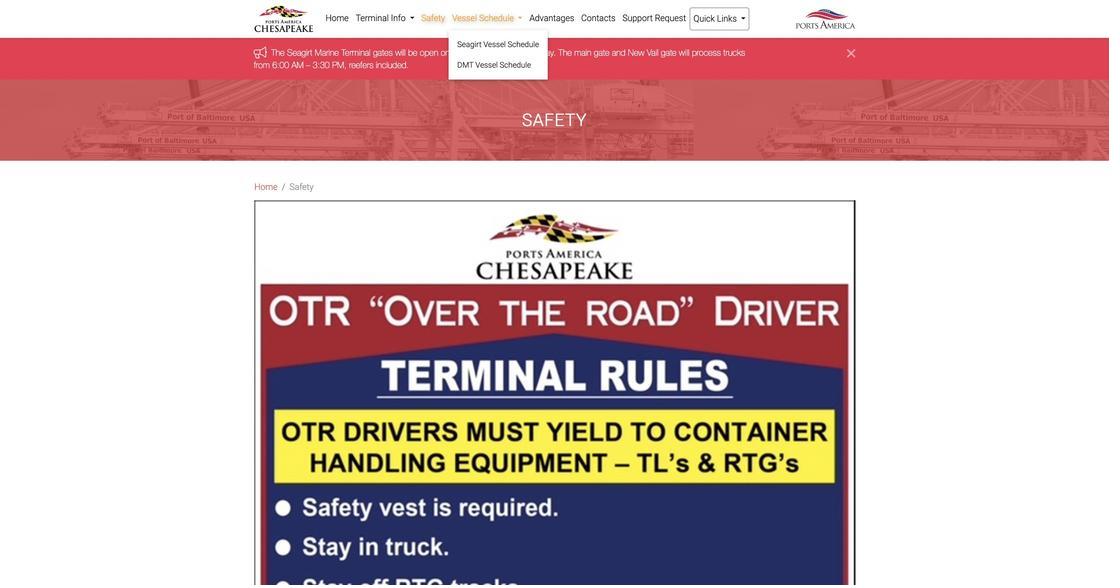 Task type: describe. For each thing, give the bounding box(es) containing it.
0 horizontal spatial safety
[[290, 182, 314, 193]]

trucks
[[724, 48, 746, 58]]

vessel for seagirt
[[484, 40, 506, 49]]

support request link
[[619, 8, 690, 29]]

vessel schedule link
[[449, 8, 526, 29]]

6:00
[[272, 60, 289, 70]]

3:30
[[313, 60, 330, 70]]

bullhorn image
[[254, 47, 271, 58]]

vessel for dmt
[[476, 60, 498, 70]]

day.
[[540, 48, 556, 58]]

vail
[[647, 48, 659, 58]]

columbus
[[501, 48, 538, 58]]

quick links
[[694, 14, 739, 24]]

safety link
[[418, 8, 449, 29]]

dmt vessel schedule link
[[453, 55, 544, 75]]

vessel schedule
[[452, 13, 516, 23]]

on
[[441, 48, 450, 58]]

reefers
[[349, 60, 374, 70]]

process
[[692, 48, 721, 58]]

the seagirt marine terminal gates will be open on october 9th, columbus day. the main gate and new vail gate will process trucks from 6:00 am – 3:30 pm, reefers included. alert
[[0, 38, 1110, 80]]

be
[[408, 48, 418, 58]]

gates
[[373, 48, 393, 58]]

2 gate from the left
[[661, 48, 677, 58]]

safety inside safety link
[[421, 13, 445, 23]]

contacts
[[582, 13, 616, 23]]

9th,
[[484, 48, 498, 58]]

0 vertical spatial vessel
[[452, 13, 477, 23]]

home for home link to the top
[[326, 13, 349, 23]]

seagirt vessel schedule
[[458, 40, 539, 49]]

links
[[717, 14, 737, 24]]

dmt vessel schedule
[[458, 60, 531, 70]]

am
[[292, 60, 304, 70]]

0 horizontal spatial home link
[[254, 181, 278, 194]]

from
[[254, 60, 270, 70]]



Task type: locate. For each thing, give the bounding box(es) containing it.
the up 6:00 at the left top
[[271, 48, 285, 58]]

the seagirt marine terminal gates will be open on october 9th, columbus day. the main gate and new vail gate will process trucks from 6:00 am – 3:30 pm, reefers included. link
[[254, 48, 746, 70]]

seagirt up the am
[[287, 48, 313, 58]]

1 horizontal spatial will
[[679, 48, 690, 58]]

and
[[612, 48, 626, 58]]

schedule for dmt vessel schedule
[[500, 60, 531, 70]]

1 horizontal spatial home link
[[322, 8, 352, 29]]

will
[[395, 48, 406, 58], [679, 48, 690, 58]]

home for home link to the left
[[254, 182, 278, 193]]

terminal up reefers at top
[[342, 48, 371, 58]]

marine
[[315, 48, 339, 58]]

quick links link
[[690, 8, 750, 30]]

seagirt inside the seagirt marine terminal gates will be open on october 9th, columbus day. the main gate and new vail gate will process trucks from 6:00 am – 3:30 pm, reefers included.
[[287, 48, 313, 58]]

2 the from the left
[[559, 48, 572, 58]]

main
[[575, 48, 592, 58]]

1 horizontal spatial gate
[[661, 48, 677, 58]]

0 vertical spatial terminal
[[356, 13, 389, 23]]

1 vertical spatial safety
[[522, 110, 587, 131]]

schedule for seagirt vessel schedule
[[508, 40, 539, 49]]

terminal
[[356, 13, 389, 23], [342, 48, 371, 58]]

dmt
[[458, 60, 474, 70]]

vessel
[[452, 13, 477, 23], [484, 40, 506, 49], [476, 60, 498, 70]]

included.
[[376, 60, 409, 70]]

2 horizontal spatial safety
[[522, 110, 587, 131]]

gate left and
[[594, 48, 610, 58]]

new
[[628, 48, 645, 58]]

0 vertical spatial home link
[[322, 8, 352, 29]]

0 horizontal spatial home
[[254, 182, 278, 193]]

open
[[420, 48, 438, 58]]

the right day.
[[559, 48, 572, 58]]

1 vertical spatial vessel
[[484, 40, 506, 49]]

seagirt up dmt
[[458, 40, 482, 49]]

1 will from the left
[[395, 48, 406, 58]]

1 horizontal spatial the
[[559, 48, 572, 58]]

pm,
[[332, 60, 347, 70]]

terminal info
[[356, 13, 408, 23]]

2 vertical spatial vessel
[[476, 60, 498, 70]]

the
[[271, 48, 285, 58], [559, 48, 572, 58]]

schedule down columbus
[[500, 60, 531, 70]]

0 horizontal spatial seagirt
[[287, 48, 313, 58]]

1 horizontal spatial safety
[[421, 13, 445, 23]]

1 vertical spatial home
[[254, 182, 278, 193]]

0 vertical spatial safety
[[421, 13, 445, 23]]

contacts link
[[578, 8, 619, 29]]

otr driver terminal rules image
[[254, 201, 856, 586]]

home link
[[322, 8, 352, 29], [254, 181, 278, 194]]

–
[[306, 60, 311, 70]]

support
[[623, 13, 653, 23]]

october
[[452, 48, 482, 58]]

0 horizontal spatial gate
[[594, 48, 610, 58]]

home
[[326, 13, 349, 23], [254, 182, 278, 193]]

schedule
[[479, 13, 514, 23], [508, 40, 539, 49], [500, 60, 531, 70]]

0 vertical spatial home
[[326, 13, 349, 23]]

will left process
[[679, 48, 690, 58]]

0 horizontal spatial the
[[271, 48, 285, 58]]

1 horizontal spatial home
[[326, 13, 349, 23]]

seagirt vessel schedule link
[[453, 35, 544, 55]]

0 vertical spatial schedule
[[479, 13, 514, 23]]

advantages
[[530, 13, 575, 23]]

1 the from the left
[[271, 48, 285, 58]]

quick
[[694, 14, 715, 24]]

request
[[655, 13, 686, 23]]

1 horizontal spatial seagirt
[[458, 40, 482, 49]]

1 vertical spatial schedule
[[508, 40, 539, 49]]

will left be
[[395, 48, 406, 58]]

support request
[[623, 13, 686, 23]]

0 horizontal spatial will
[[395, 48, 406, 58]]

2 vertical spatial safety
[[290, 182, 314, 193]]

1 vertical spatial home link
[[254, 181, 278, 194]]

2 vertical spatial schedule
[[500, 60, 531, 70]]

gate
[[594, 48, 610, 58], [661, 48, 677, 58]]

gate right vail
[[661, 48, 677, 58]]

2 will from the left
[[679, 48, 690, 58]]

advantages link
[[526, 8, 578, 29]]

the seagirt marine terminal gates will be open on october 9th, columbus day. the main gate and new vail gate will process trucks from 6:00 am – 3:30 pm, reefers included.
[[254, 48, 746, 70]]

terminal left info
[[356, 13, 389, 23]]

1 vertical spatial terminal
[[342, 48, 371, 58]]

schedule left day.
[[508, 40, 539, 49]]

terminal info link
[[352, 8, 418, 29]]

seagirt
[[458, 40, 482, 49], [287, 48, 313, 58]]

close image
[[848, 47, 856, 60]]

terminal inside the seagirt marine terminal gates will be open on october 9th, columbus day. the main gate and new vail gate will process trucks from 6:00 am – 3:30 pm, reefers included.
[[342, 48, 371, 58]]

info
[[391, 13, 406, 23]]

schedule up the seagirt vessel schedule
[[479, 13, 514, 23]]

1 gate from the left
[[594, 48, 610, 58]]

safety
[[421, 13, 445, 23], [522, 110, 587, 131], [290, 182, 314, 193]]



Task type: vqa. For each thing, say whether or not it's contained in the screenshot.
PM,
yes



